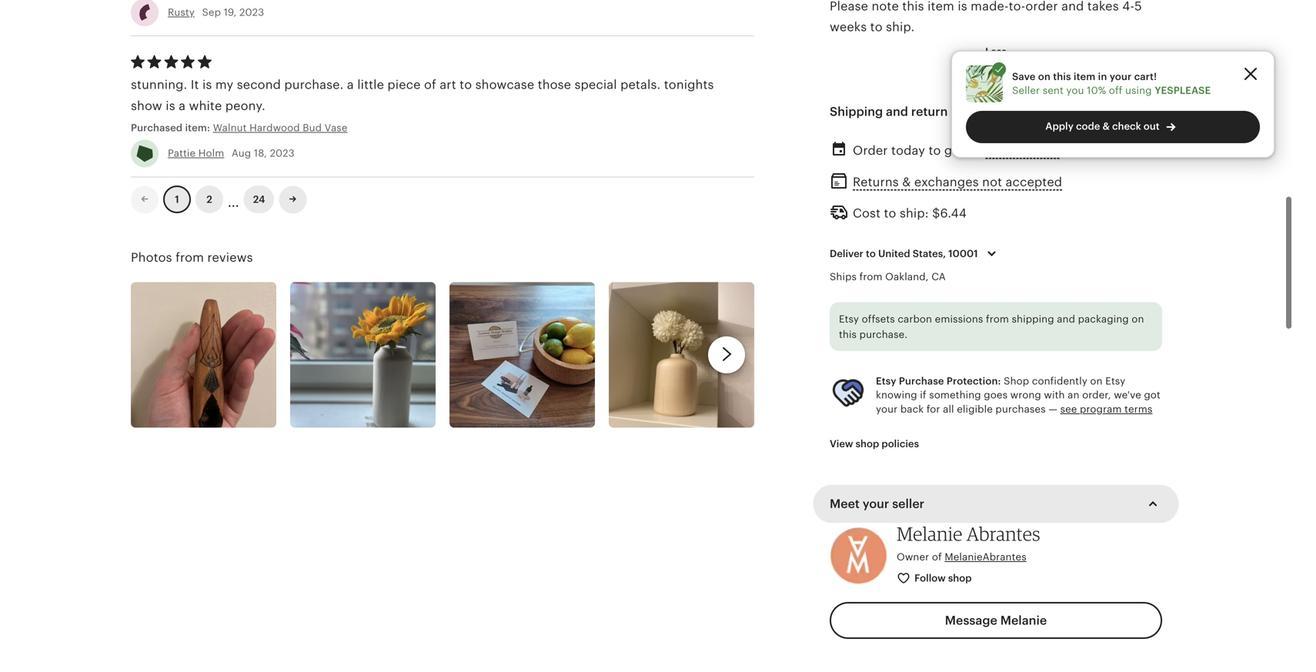Task type: describe. For each thing, give the bounding box(es) containing it.
melanieabrantes link
[[945, 552, 1027, 563]]

rusty
[[168, 6, 195, 18]]

shipping and return policies button
[[816, 93, 1177, 130]]

policies inside shipping and return policies dropdown button
[[951, 105, 997, 119]]

hardwood
[[250, 122, 300, 134]]

on inside save on this item in your cart! seller sent you 10% off using yesplease
[[1039, 71, 1051, 82]]

0 vertical spatial 2023
[[240, 6, 264, 18]]

stunning.
[[131, 78, 187, 92]]

carbon
[[898, 314, 933, 325]]

walnut hardwood bud vase link
[[213, 121, 525, 135]]

melanie inside melanie abrantes owner of melanieabrantes
[[897, 523, 963, 545]]

19-
[[1013, 144, 1030, 157]]

photos from reviews
[[131, 251, 253, 265]]

takes
[[1088, 0, 1119, 13]]

purchase. inside etsy offsets carbon emissions from shipping and packaging on this purchase.
[[860, 329, 908, 340]]

special
[[575, 78, 617, 92]]

1 horizontal spatial 2
[[1053, 144, 1060, 157]]

…
[[228, 188, 239, 211]]

ship:
[[900, 206, 929, 220]]

walnut
[[213, 122, 247, 134]]

offsets
[[862, 314, 895, 325]]

tonights
[[664, 78, 714, 92]]

view shop policies
[[830, 438, 920, 450]]

meet your seller
[[830, 497, 925, 511]]

message
[[946, 614, 998, 628]]

apply code & check out
[[1046, 121, 1160, 132]]

jan
[[1030, 144, 1050, 157]]

with
[[1045, 389, 1065, 401]]

—
[[1049, 403, 1058, 415]]

melanie abrantes owner of melanieabrantes
[[897, 523, 1041, 563]]

1 vertical spatial 2
[[207, 194, 212, 205]]

in
[[1099, 71, 1108, 82]]

eligible
[[957, 403, 993, 415]]

stunning. it is my second purchase. a little piece of art to showcase those special petals. tonights show is a white peony.
[[131, 78, 714, 113]]

meet
[[830, 497, 860, 511]]

view shop policies button
[[819, 430, 931, 458]]

out
[[1144, 121, 1160, 132]]

& inside button
[[903, 175, 911, 189]]

meet your seller button
[[816, 486, 1177, 523]]

policies inside view shop policies button
[[882, 438, 920, 450]]

dec
[[986, 144, 1010, 157]]

1 horizontal spatial a
[[347, 78, 354, 92]]

made-
[[971, 0, 1009, 13]]

etsy inside shop confidently on etsy knowing if something goes wrong with an order, we've got your back for all eligible purchases —
[[1106, 375, 1126, 387]]

return
[[912, 105, 948, 119]]

photos
[[131, 251, 172, 265]]

art
[[440, 78, 456, 92]]

knowing
[[876, 389, 918, 401]]

program
[[1080, 403, 1122, 415]]

follow shop button
[[886, 564, 985, 593]]

shop confidently on etsy knowing if something goes wrong with an order, we've got your back for all eligible purchases —
[[876, 375, 1161, 415]]

protection:
[[947, 375, 1002, 387]]

bud
[[303, 122, 322, 134]]

24 link
[[244, 186, 274, 214]]

united
[[879, 248, 911, 259]]

my
[[215, 78, 234, 92]]

19,
[[224, 6, 237, 18]]

etsy for etsy purchase protection:
[[876, 375, 897, 387]]

to left get
[[929, 144, 941, 157]]

message melanie button
[[830, 602, 1163, 639]]

to inside please note this item is made-to-order and takes 4-5 weeks to ship.
[[871, 20, 883, 34]]

not
[[983, 175, 1003, 189]]

5
[[1135, 0, 1143, 13]]

dec 19-jan 2 button
[[986, 139, 1060, 162]]

note
[[872, 0, 899, 13]]

melanie abrantes image
[[830, 527, 888, 585]]

reviews
[[207, 251, 253, 265]]

see
[[1061, 403, 1078, 415]]

to-
[[1009, 0, 1026, 13]]

something
[[930, 389, 982, 401]]

10%
[[1087, 85, 1107, 96]]

seller
[[893, 497, 925, 511]]

this inside etsy offsets carbon emissions from shipping and packaging on this purchase.
[[839, 329, 857, 340]]

from for reviews
[[176, 251, 204, 265]]

item for in
[[1074, 71, 1096, 82]]

18,
[[254, 148, 267, 159]]

on inside shop confidently on etsy knowing if something goes wrong with an order, we've got your back for all eligible purchases —
[[1091, 375, 1103, 387]]

apply
[[1046, 121, 1074, 132]]

emissions
[[935, 314, 984, 325]]

and inside dropdown button
[[886, 105, 909, 119]]

check
[[1113, 121, 1142, 132]]

your inside save on this item in your cart! seller sent you 10% off using yesplease
[[1110, 71, 1132, 82]]

returns & exchanges not accepted button
[[853, 171, 1063, 194]]

sep
[[202, 6, 221, 18]]

cost
[[853, 206, 881, 220]]

off
[[1109, 85, 1123, 96]]

pattie holm aug 18, 2023
[[168, 148, 295, 159]]

sent
[[1043, 85, 1064, 96]]

melanie inside button
[[1001, 614, 1047, 628]]



Task type: locate. For each thing, give the bounding box(es) containing it.
ships from oakland, ca
[[830, 271, 946, 283]]

order
[[1026, 0, 1059, 13]]

2 vertical spatial is
[[166, 99, 175, 113]]

1 horizontal spatial from
[[860, 271, 883, 283]]

is inside please note this item is made-to-order and takes 4-5 weeks to ship.
[[958, 0, 968, 13]]

2 horizontal spatial is
[[958, 0, 968, 13]]

this
[[903, 0, 925, 13], [1054, 71, 1072, 82], [839, 329, 857, 340]]

to right the cost
[[884, 206, 897, 220]]

aug
[[232, 148, 251, 159]]

etsy up we've in the bottom right of the page
[[1106, 375, 1126, 387]]

showcase
[[476, 78, 535, 92]]

holm
[[198, 148, 224, 159]]

by
[[968, 144, 983, 157]]

1 horizontal spatial item
[[1074, 71, 1096, 82]]

to inside dropdown button
[[866, 248, 876, 259]]

is left made-
[[958, 0, 968, 13]]

rusty link
[[168, 6, 195, 18]]

2023 right the 19,
[[240, 6, 264, 18]]

0 vertical spatial on
[[1039, 71, 1051, 82]]

$
[[933, 206, 941, 220]]

purchase. inside stunning. it is my second purchase. a little piece of art to showcase those special petals. tonights show is a white peony.
[[284, 78, 344, 92]]

1 horizontal spatial purchase.
[[860, 329, 908, 340]]

4-
[[1123, 0, 1135, 13]]

1 vertical spatial from
[[860, 271, 883, 283]]

shop
[[1004, 375, 1030, 387]]

0 vertical spatial and
[[1062, 0, 1085, 13]]

little
[[357, 78, 384, 92]]

deliver to united states, 10001
[[830, 248, 978, 259]]

terms
[[1125, 403, 1153, 415]]

item left made-
[[928, 0, 955, 13]]

0 horizontal spatial this
[[839, 329, 857, 340]]

2 right jan
[[1053, 144, 1060, 157]]

etsy left the offsets
[[839, 314, 859, 325]]

this up ship.
[[903, 0, 925, 13]]

and right shipping
[[1057, 314, 1076, 325]]

0 horizontal spatial etsy
[[839, 314, 859, 325]]

1 horizontal spatial this
[[903, 0, 925, 13]]

2 vertical spatial on
[[1091, 375, 1103, 387]]

your inside dropdown button
[[863, 497, 890, 511]]

1 horizontal spatial policies
[[951, 105, 997, 119]]

your inside shop confidently on etsy knowing if something goes wrong with an order, we've got your back for all eligible purchases —
[[876, 403, 898, 415]]

today
[[892, 144, 926, 157]]

from right ships
[[860, 271, 883, 283]]

0 horizontal spatial shop
[[856, 438, 880, 450]]

this for note
[[903, 0, 925, 13]]

shop right the view on the bottom right of the page
[[856, 438, 880, 450]]

oakland,
[[886, 271, 929, 283]]

1 vertical spatial your
[[876, 403, 898, 415]]

to right the art
[[460, 78, 472, 92]]

0 horizontal spatial melanie
[[897, 523, 963, 545]]

1 horizontal spatial melanie
[[1001, 614, 1047, 628]]

0 horizontal spatial item
[[928, 0, 955, 13]]

we've
[[1114, 389, 1142, 401]]

0 horizontal spatial 2
[[207, 194, 212, 205]]

2 horizontal spatial on
[[1132, 314, 1145, 325]]

shipping
[[830, 105, 883, 119]]

and inside please note this item is made-to-order and takes 4-5 weeks to ship.
[[1062, 0, 1085, 13]]

wrong
[[1011, 389, 1042, 401]]

2 vertical spatial and
[[1057, 314, 1076, 325]]

to
[[871, 20, 883, 34], [460, 78, 472, 92], [929, 144, 941, 157], [884, 206, 897, 220], [866, 248, 876, 259]]

shop
[[856, 438, 880, 450], [949, 572, 972, 584]]

& right returns
[[903, 175, 911, 189]]

1 horizontal spatial shop
[[949, 572, 972, 584]]

& right the code
[[1103, 121, 1110, 132]]

purchased item: walnut hardwood bud vase
[[131, 122, 348, 134]]

please note this item is made-to-order and takes 4-5 weeks to ship.
[[830, 0, 1143, 34]]

confidently
[[1032, 375, 1088, 387]]

2 vertical spatial from
[[986, 314, 1010, 325]]

ship.
[[886, 20, 915, 34]]

1 vertical spatial policies
[[882, 438, 920, 450]]

6.44
[[941, 206, 967, 220]]

2023 right 18,
[[270, 148, 295, 159]]

1 vertical spatial shop
[[949, 572, 972, 584]]

abrantes
[[967, 523, 1041, 545]]

1 vertical spatial is
[[203, 78, 212, 92]]

this inside save on this item in your cart! seller sent you 10% off using yesplease
[[1054, 71, 1072, 82]]

this inside please note this item is made-to-order and takes 4-5 weeks to ship.
[[903, 0, 925, 13]]

cost to ship: $ 6.44
[[853, 206, 967, 220]]

etsy inside etsy offsets carbon emissions from shipping and packaging on this purchase.
[[839, 314, 859, 325]]

order,
[[1083, 389, 1112, 401]]

item for is
[[928, 0, 955, 13]]

etsy up knowing
[[876, 375, 897, 387]]

24
[[253, 194, 265, 205]]

got
[[1145, 389, 1161, 401]]

from left shipping
[[986, 314, 1010, 325]]

0 vertical spatial from
[[176, 251, 204, 265]]

0 vertical spatial &
[[1103, 121, 1110, 132]]

on right packaging
[[1132, 314, 1145, 325]]

deliver
[[830, 248, 864, 259]]

2 horizontal spatial etsy
[[1106, 375, 1126, 387]]

save on this item in your cart! seller sent you 10% off using yesplease
[[1013, 71, 1212, 96]]

0 vertical spatial melanie
[[897, 523, 963, 545]]

those
[[538, 78, 571, 92]]

of left the art
[[424, 78, 437, 92]]

from for oakland,
[[860, 271, 883, 283]]

purchase. down the offsets
[[860, 329, 908, 340]]

1 vertical spatial of
[[932, 552, 942, 563]]

follow
[[915, 572, 946, 584]]

0 vertical spatial shop
[[856, 438, 880, 450]]

for
[[927, 403, 941, 415]]

view
[[830, 438, 854, 450]]

save
[[1013, 71, 1036, 82]]

see program terms link
[[1061, 403, 1153, 415]]

shop for follow
[[949, 572, 972, 584]]

1 vertical spatial a
[[179, 99, 186, 113]]

and
[[1062, 0, 1085, 13], [886, 105, 909, 119], [1057, 314, 1076, 325]]

using
[[1126, 85, 1153, 96]]

shipping
[[1012, 314, 1055, 325]]

from inside etsy offsets carbon emissions from shipping and packaging on this purchase.
[[986, 314, 1010, 325]]

item up you
[[1074, 71, 1096, 82]]

0 vertical spatial policies
[[951, 105, 997, 119]]

on up the order,
[[1091, 375, 1103, 387]]

your right meet
[[863, 497, 890, 511]]

piece
[[388, 78, 421, 92]]

shop for view
[[856, 438, 880, 450]]

vase
[[325, 122, 348, 134]]

0 horizontal spatial 2023
[[240, 6, 264, 18]]

melanie
[[897, 523, 963, 545], [1001, 614, 1047, 628]]

1 horizontal spatial on
[[1091, 375, 1103, 387]]

0 vertical spatial is
[[958, 0, 968, 13]]

0 vertical spatial item
[[928, 0, 955, 13]]

peony.
[[225, 99, 266, 113]]

of up follow shop button
[[932, 552, 942, 563]]

policies down back on the right of the page
[[882, 438, 920, 450]]

this for on
[[1054, 71, 1072, 82]]

0 horizontal spatial of
[[424, 78, 437, 92]]

1 horizontal spatial etsy
[[876, 375, 897, 387]]

back
[[901, 403, 924, 415]]

is down stunning.
[[166, 99, 175, 113]]

deliver to united states, 10001 button
[[819, 238, 1013, 270]]

1 vertical spatial purchase.
[[860, 329, 908, 340]]

purchase. up bud
[[284, 78, 344, 92]]

2 horizontal spatial from
[[986, 314, 1010, 325]]

from right photos
[[176, 251, 204, 265]]

shop right follow
[[949, 572, 972, 584]]

etsy offsets carbon emissions from shipping and packaging on this purchase.
[[839, 314, 1145, 340]]

please
[[830, 0, 869, 13]]

on
[[1039, 71, 1051, 82], [1132, 314, 1145, 325], [1091, 375, 1103, 387]]

0 horizontal spatial purchase.
[[284, 78, 344, 92]]

and left takes
[[1062, 0, 1085, 13]]

of inside melanie abrantes owner of melanieabrantes
[[932, 552, 942, 563]]

2 vertical spatial your
[[863, 497, 890, 511]]

policies
[[951, 105, 997, 119], [882, 438, 920, 450]]

to down note
[[871, 20, 883, 34]]

0 vertical spatial a
[[347, 78, 354, 92]]

petals.
[[621, 78, 661, 92]]

1 vertical spatial &
[[903, 175, 911, 189]]

item inside save on this item in your cart! seller sent you 10% off using yesplease
[[1074, 71, 1096, 82]]

a left little
[[347, 78, 354, 92]]

rusty sep 19, 2023
[[168, 6, 264, 18]]

shop inside button
[[856, 438, 880, 450]]

get
[[945, 144, 965, 157]]

0 vertical spatial of
[[424, 78, 437, 92]]

0 horizontal spatial is
[[166, 99, 175, 113]]

pattie
[[168, 148, 196, 159]]

item inside please note this item is made-to-order and takes 4-5 weeks to ship.
[[928, 0, 955, 13]]

of inside stunning. it is my second purchase. a little piece of art to showcase those special petals. tonights show is a white peony.
[[424, 78, 437, 92]]

0 horizontal spatial from
[[176, 251, 204, 265]]

and left return
[[886, 105, 909, 119]]

follow shop
[[915, 572, 972, 584]]

shop inside button
[[949, 572, 972, 584]]

to left united at the right top of the page
[[866, 248, 876, 259]]

this down ships
[[839, 329, 857, 340]]

etsy purchase protection:
[[876, 375, 1002, 387]]

and inside etsy offsets carbon emissions from shipping and packaging on this purchase.
[[1057, 314, 1076, 325]]

returns & exchanges not accepted
[[853, 175, 1063, 189]]

apply code & check out link
[[966, 111, 1261, 143]]

this up sent
[[1054, 71, 1072, 82]]

policies up the by
[[951, 105, 997, 119]]

2 horizontal spatial this
[[1054, 71, 1072, 82]]

on up sent
[[1039, 71, 1051, 82]]

you
[[1067, 85, 1085, 96]]

packaging
[[1079, 314, 1130, 325]]

0 vertical spatial your
[[1110, 71, 1132, 82]]

seller
[[1013, 85, 1040, 96]]

on inside etsy offsets carbon emissions from shipping and packaging on this purchase.
[[1132, 314, 1145, 325]]

2 vertical spatial this
[[839, 329, 857, 340]]

etsy for etsy offsets carbon emissions from shipping and packaging on this purchase.
[[839, 314, 859, 325]]

purchases
[[996, 403, 1046, 415]]

your down knowing
[[876, 403, 898, 415]]

0 vertical spatial purchase.
[[284, 78, 344, 92]]

1 vertical spatial 2023
[[270, 148, 295, 159]]

states,
[[913, 248, 946, 259]]

0 horizontal spatial policies
[[882, 438, 920, 450]]

1 vertical spatial item
[[1074, 71, 1096, 82]]

1 horizontal spatial 2023
[[270, 148, 295, 159]]

1 horizontal spatial of
[[932, 552, 942, 563]]

0 vertical spatial this
[[903, 0, 925, 13]]

0 horizontal spatial a
[[179, 99, 186, 113]]

melanie up owner at bottom
[[897, 523, 963, 545]]

is right it
[[203, 78, 212, 92]]

to inside stunning. it is my second purchase. a little piece of art to showcase those special petals. tonights show is a white peony.
[[460, 78, 472, 92]]

your up off
[[1110, 71, 1132, 82]]

purchase.
[[284, 78, 344, 92], [860, 329, 908, 340]]

1 vertical spatial and
[[886, 105, 909, 119]]

1 horizontal spatial is
[[203, 78, 212, 92]]

1 horizontal spatial &
[[1103, 121, 1110, 132]]

1 vertical spatial melanie
[[1001, 614, 1047, 628]]

a left white
[[179, 99, 186, 113]]

melanie right the message
[[1001, 614, 1047, 628]]

weeks
[[830, 20, 867, 34]]

1
[[175, 194, 179, 205]]

1 vertical spatial this
[[1054, 71, 1072, 82]]

message melanie
[[946, 614, 1047, 628]]

0 horizontal spatial &
[[903, 175, 911, 189]]

returns
[[853, 175, 899, 189]]

goes
[[984, 389, 1008, 401]]

item:
[[185, 122, 210, 134]]

2 left … at top
[[207, 194, 212, 205]]

of
[[424, 78, 437, 92], [932, 552, 942, 563]]

1 link
[[163, 186, 191, 214]]

item
[[928, 0, 955, 13], [1074, 71, 1096, 82]]

2 link
[[196, 186, 223, 214]]

0 horizontal spatial on
[[1039, 71, 1051, 82]]

0 vertical spatial 2
[[1053, 144, 1060, 157]]

1 vertical spatial on
[[1132, 314, 1145, 325]]



Task type: vqa. For each thing, say whether or not it's contained in the screenshot.
the of within Melanie Abrantes Owner of MelanieAbrantes
yes



